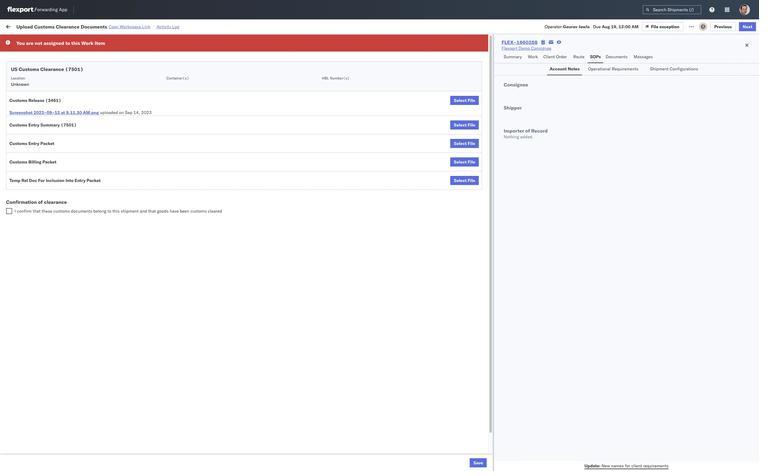 Task type: vqa. For each thing, say whether or not it's contained in the screenshot.
1st Schedule Pickup from Los Angeles, CA button from the top of the page
yes



Task type: describe. For each thing, give the bounding box(es) containing it.
13,
[[173, 153, 179, 159]]

file for customs release (3461)
[[468, 98, 475, 103]]

2 fcl from the top
[[268, 86, 276, 92]]

account notes button
[[547, 63, 582, 75]]

6 ocean fcl from the top
[[254, 193, 276, 199]]

flexport. image
[[7, 7, 35, 13]]

ceau7522281, for schedule delivery appointment
[[515, 100, 546, 105]]

update: new names for client requirements
[[585, 464, 669, 469]]

0 vertical spatial 2023
[[141, 110, 152, 115]]

2 1988285 from the top
[[470, 407, 489, 413]]

3 flex-1846748 from the top
[[457, 86, 489, 92]]

0 horizontal spatial on
[[119, 110, 124, 115]]

customs left billing
[[9, 159, 27, 165]]

1 gaurav jawla from the top
[[674, 60, 700, 65]]

pickup for 4th the schedule pickup from los angeles, ca button
[[33, 140, 46, 145]]

filtered
[[6, 37, 21, 43]]

appointment for 11:59 pm pst, dec 13, 2022
[[50, 153, 75, 158]]

flex-1977428
[[457, 461, 489, 466]]

(3461)
[[45, 98, 61, 103]]

09-
[[47, 110, 55, 115]]

1989365
[[470, 354, 489, 359]]

schedule delivery appointment button for 8:30 pm pst, jan 23, 2023
[[14, 206, 75, 213]]

5 flex-1846748 from the top
[[457, 113, 489, 119]]

1 vertical spatial jawla
[[689, 60, 700, 65]]

1 flex-2130387 from the top
[[457, 207, 489, 212]]

dec for 13,
[[164, 153, 172, 159]]

confirm for confirm pickup from los angeles, ca
[[14, 166, 29, 172]]

pickup for confirm pickup from los angeles, ca button
[[31, 166, 44, 172]]

confirm delivery
[[14, 180, 46, 185]]

1 flex-2130384 from the top
[[457, 260, 489, 266]]

upload customs clearance documents button
[[14, 126, 90, 133]]

flxt00001977428a
[[569, 461, 611, 466]]

status : ready for work, blocked, in progress
[[33, 38, 110, 42]]

confirm pickup from los angeles, ca
[[14, 166, 86, 172]]

0 horizontal spatial demo
[[326, 193, 337, 199]]

customs up customs billing packet
[[9, 141, 27, 146]]

select file for temp rel doc for inclusion into entry packet
[[454, 178, 475, 183]]

select file button for temp rel doc for inclusion into entry packet
[[450, 176, 479, 185]]

1 ceau7522281, from the top
[[515, 60, 546, 65]]

import work button
[[52, 24, 77, 29]]

no
[[144, 38, 149, 42]]

flex-1662119
[[457, 233, 489, 239]]

record
[[531, 128, 548, 134]]

pdt, for schedule delivery appointment link for 11:59 pm pdt, nov 4, 2022
[[153, 60, 163, 65]]

4 1889466 from the top
[[470, 180, 489, 185]]

5 2130387 from the top
[[470, 300, 489, 306]]

of for confirmation
[[38, 199, 43, 205]]

schedule delivery appointment link for 11:59 pm pdt, nov 4, 2022
[[14, 59, 75, 65]]

1 horizontal spatial on
[[156, 24, 160, 29]]

1 vertical spatial work
[[81, 40, 93, 46]]

1 ceau7522281, hlxu6269489, hlxu8034992 from the top
[[515, 60, 609, 65]]

11:59 for schedule delivery appointment link associated with 11:59 pm pst, dec 13, 2022
[[133, 153, 145, 159]]

select for customs billing packet
[[454, 159, 467, 165]]

1 1846748 from the top
[[470, 60, 489, 65]]

2 schedule pickup from los angeles, ca link from the top
[[14, 86, 89, 92]]

documents for upload customs clearance documents copy workspace link
[[81, 24, 107, 30]]

(7501) for customs entry summary (7501)
[[61, 122, 77, 128]]

clearance for upload customs clearance documents copy workspace link
[[56, 24, 80, 30]]

4 nov from the top
[[164, 113, 172, 119]]

2 schedule delivery appointment from the top
[[14, 99, 75, 105]]

6 fcl from the top
[[268, 193, 276, 199]]

work inside button
[[528, 54, 538, 60]]

3 ceau7522281, hlxu6269489, hlxu8034992 from the top
[[515, 86, 609, 92]]

i
[[15, 209, 16, 214]]

ca for 1st the schedule pickup from los angeles, ca button
[[83, 73, 89, 78]]

jan for 12,
[[164, 193, 170, 199]]

flex-1660288
[[502, 39, 538, 45]]

1 flex-1889466 from the top
[[457, 140, 489, 145]]

2 vertical spatial entry
[[75, 178, 86, 183]]

0 vertical spatial jawla
[[579, 24, 590, 29]]

Search Work text field
[[555, 22, 621, 31]]

copy workspace link button
[[109, 24, 150, 29]]

2 nov from the top
[[164, 73, 172, 79]]

hlxu6269489, for schedule pickup from los angeles, ca
[[547, 73, 578, 78]]

flex id button
[[445, 48, 506, 54]]

documents inside button
[[606, 54, 628, 60]]

4:00
[[133, 167, 142, 172]]

3 2130387 from the top
[[470, 247, 489, 252]]

previous button
[[710, 22, 736, 31]]

4, for schedule delivery appointment button associated with 11:59 pm pdt, nov 4, 2022
[[173, 60, 177, 65]]

angeles, for second the schedule pickup from los angeles, ca link from the bottom of the page
[[65, 140, 82, 145]]

location
[[11, 76, 25, 80]]

0 horizontal spatial work
[[66, 24, 77, 29]]

1 2130384 from the top
[[470, 260, 489, 266]]

2 appointment from the top
[[50, 99, 75, 105]]

select for temp rel doc for inclusion into entry packet
[[454, 178, 467, 183]]

1 customs from the left
[[53, 209, 70, 214]]

los for 4th the schedule pickup from los angeles, ca button from the bottom of the page
[[57, 86, 64, 92]]

resize handle column header for mbl/mawb numbers button
[[664, 47, 671, 472]]

you are not assigned to this work item
[[16, 40, 105, 46]]

8:30
[[133, 207, 142, 212]]

schedule for schedule delivery appointment button corresponding to 8:30 pm pst, jan 23, 2023
[[14, 206, 32, 212]]

4 flex-1846748 from the top
[[457, 100, 489, 105]]

1 1911408 from the top
[[470, 367, 489, 373]]

1 schedule pickup from los angeles, ca button from the top
[[14, 72, 89, 79]]

us
[[11, 66, 17, 72]]

numbers for container numbers
[[532, 49, 547, 53]]

route
[[573, 54, 585, 60]]

0 vertical spatial this
[[71, 40, 80, 46]]

mbl/mawb
[[569, 49, 591, 53]]

2 11:59 from the top
[[133, 73, 145, 79]]

requirements
[[643, 464, 669, 469]]

5 flex-2130384 from the top
[[457, 340, 489, 346]]

4 flex-1889466 from the top
[[457, 180, 489, 185]]

1 flex-1988285 from the top
[[457, 394, 489, 399]]

deadline
[[133, 49, 147, 53]]

delivery for 11:59 pm pst, dec 13, 2022
[[33, 153, 49, 158]]

save
[[474, 461, 483, 466]]

0 horizontal spatial summary
[[40, 122, 60, 128]]

hlxu6269489, for schedule delivery appointment
[[547, 100, 578, 105]]

into
[[66, 178, 74, 183]]

from for second the schedule pickup from los angeles, ca link from the bottom of the page
[[47, 140, 56, 145]]

due aug 19, 12:00 am
[[593, 24, 639, 29]]

shipment configurations
[[650, 66, 698, 72]]

shipment
[[650, 66, 669, 72]]

3 hlxu8034992 from the top
[[579, 86, 609, 92]]

consignee inside button
[[364, 49, 381, 53]]

clearance
[[44, 199, 67, 205]]

new
[[602, 464, 610, 469]]

1 vertical spatial gaurav
[[674, 60, 688, 65]]

doc
[[29, 178, 37, 183]]

ca for third the schedule pickup from los angeles, ca button
[[83, 113, 89, 118]]

schedule for schedule delivery appointment button associated with 11:59 pm pdt, nov 4, 2022
[[14, 59, 32, 65]]

4 schedule pickup from los angeles, ca link from the top
[[14, 139, 89, 145]]

19,
[[611, 24, 618, 29]]

confirm delivery button
[[14, 179, 46, 186]]

container(s)
[[166, 76, 189, 80]]

0 horizontal spatial flexport
[[309, 193, 325, 199]]

1 flex-2001714 from the top
[[457, 421, 489, 426]]

2 schedule pickup from los angeles, ca button from the top
[[14, 86, 89, 92]]

23, for 2022
[[170, 167, 177, 172]]

track
[[162, 24, 171, 29]]

ceau7522281, hlxu6269489, hlxu8034992 for upload customs clearance documents
[[515, 126, 609, 132]]

schedule for 5th the schedule pickup from los angeles, ca button
[[14, 193, 32, 198]]

activity log button
[[157, 23, 179, 30]]

customs up screenshot
[[9, 98, 27, 103]]

resize handle column header for deadline button
[[215, 47, 222, 472]]

4 schedule pickup from los angeles, ca button from the top
[[14, 139, 89, 146]]

numbers for mbl/mawb numbers
[[591, 49, 606, 53]]

previous
[[715, 24, 732, 29]]

3 fcl from the top
[[268, 113, 276, 119]]

0 vertical spatial at
[[128, 24, 131, 29]]

snoozed
[[127, 38, 141, 42]]

1 vertical spatial to
[[107, 209, 111, 214]]

message
[[89, 24, 106, 29]]

forwarding
[[35, 7, 58, 13]]

1 2130387 from the top
[[470, 207, 489, 212]]

update:
[[585, 464, 601, 469]]

nothing
[[504, 134, 519, 140]]

progress
[[95, 38, 110, 42]]

notes
[[568, 66, 580, 72]]

schedule for 1st the schedule pickup from los angeles, ca button
[[14, 73, 32, 78]]

upload customs clearance documents
[[14, 126, 90, 132]]

11:59 pm pdt, nov 4, 2022 for schedule delivery appointment link for 11:59 pm pdt, nov 4, 2022
[[133, 60, 188, 65]]

4, for 4th the schedule pickup from los angeles, ca button from the bottom of the page
[[173, 86, 177, 92]]

forwarding app
[[35, 7, 67, 13]]

3 schedule pickup from los angeles, ca link from the top
[[14, 113, 89, 119]]

snoozed : no
[[127, 38, 149, 42]]

6 11:59 from the top
[[133, 193, 145, 199]]

11:59 pm pdt, nov 4, 2022 for second the schedule pickup from los angeles, ca link from the top of the page
[[133, 86, 188, 92]]

1 schedule pickup from los angeles, ca link from the top
[[14, 72, 89, 79]]

file for customs entry summary (7501)
[[468, 122, 475, 128]]

5 2130384 from the top
[[470, 340, 489, 346]]

1 nov from the top
[[164, 60, 172, 65]]

los for 1st the schedule pickup from los angeles, ca button
[[57, 73, 64, 78]]

9.11.30
[[66, 110, 82, 115]]

4 2130387 from the top
[[470, 287, 489, 292]]

file for customs billing packet
[[468, 159, 475, 165]]

packet for customs entry packet
[[40, 141, 54, 146]]

for for client
[[625, 464, 630, 469]]

2 1889466 from the top
[[470, 153, 489, 159]]

2 flex-2130387 from the top
[[457, 220, 489, 226]]

2 flex-1846748 from the top
[[457, 73, 489, 79]]

mode button
[[251, 48, 300, 54]]

2 2001714 from the top
[[470, 434, 489, 439]]

3 flex-1889466 from the top
[[457, 167, 489, 172]]

ceau7522281, hlxu6269489, hlxu8034992 for schedule delivery appointment
[[515, 100, 609, 105]]

mbl/mawb numbers
[[569, 49, 606, 53]]

workitem
[[7, 49, 23, 53]]

release
[[28, 98, 44, 103]]

batch action button
[[716, 22, 755, 31]]

workitem button
[[4, 48, 123, 54]]

2 1846748 from the top
[[470, 73, 489, 79]]

flex
[[448, 49, 454, 53]]

flex-1989365
[[457, 354, 489, 359]]

ocean fcl for schedule delivery appointment link for 11:59 pm pdt, nov 4, 2022
[[254, 60, 276, 65]]

select file button for customs entry packet
[[450, 139, 479, 148]]

2 flex-1889466 from the top
[[457, 153, 489, 159]]

2 flex-1911408 from the top
[[457, 380, 489, 386]]

schedule for 4th the schedule pickup from los angeles, ca button from the bottom of the page
[[14, 86, 32, 92]]

item
[[95, 40, 105, 46]]

2 1911408 from the top
[[470, 380, 489, 386]]

jan for 23,
[[161, 207, 168, 212]]

1 hlxu6269489, from the top
[[547, 60, 578, 65]]

cleared
[[208, 209, 222, 214]]

you
[[16, 40, 25, 46]]

ca for 4th the schedule pickup from los angeles, ca button
[[83, 140, 89, 145]]

customs up "status"
[[34, 24, 55, 30]]

1 that from the left
[[33, 209, 41, 214]]

in
[[91, 38, 94, 42]]

4 2130384 from the top
[[470, 327, 489, 332]]

container numbers
[[515, 49, 547, 53]]

5 schedule pickup from los angeles, ca link from the top
[[14, 193, 89, 199]]

batch action
[[725, 24, 751, 29]]

work
[[17, 22, 33, 31]]

1 vertical spatial flexport demo consignee
[[309, 193, 359, 199]]

2 that from the left
[[148, 209, 156, 214]]

summary button
[[501, 51, 526, 63]]

5 schedule pickup from los angeles, ca button from the top
[[14, 193, 89, 199]]

schedule delivery appointment button for 11:59 pm pdt, nov 4, 2022
[[14, 59, 75, 66]]

11:59 pm pdt, nov 4, 2022 for third the schedule pickup from los angeles, ca link from the bottom of the page
[[133, 113, 188, 119]]

1 flex-1846748 from the top
[[457, 60, 489, 65]]

11:59 for third the schedule pickup from los angeles, ca link from the bottom of the page
[[133, 113, 145, 119]]

us customs clearance (7501)
[[11, 66, 83, 72]]

2 pdt, from the top
[[153, 73, 163, 79]]

documents
[[71, 209, 92, 214]]

: for status
[[44, 38, 45, 42]]

screenshot 2023-09-13 at 9.11.30 am.png uploaded on sep 14, 2023
[[9, 110, 152, 115]]

2 4, from the top
[[173, 73, 177, 79]]

goods
[[157, 209, 169, 214]]

schedule pickup from los angeles, ca for third the schedule pickup from los angeles, ca link from the bottom of the page
[[14, 113, 89, 118]]

1 fcl from the top
[[268, 60, 276, 65]]

pst, for 4:00 pm pst, dec 23, 2022
[[151, 167, 160, 172]]

ca for 5th the schedule pickup from los angeles, ca button
[[83, 193, 89, 198]]

select file for customs billing packet
[[454, 159, 475, 165]]

1 hlxu8034992 from the top
[[579, 60, 609, 65]]

schedule for 2nd schedule delivery appointment button from the top of the page
[[14, 99, 32, 105]]

not
[[35, 40, 42, 46]]

5 1846748 from the top
[[470, 113, 489, 119]]

resize handle column header for the workitem button
[[122, 47, 129, 472]]

number(s)
[[330, 76, 350, 80]]

aug
[[602, 24, 610, 29]]

5 flex-2130387 from the top
[[457, 300, 489, 306]]

due
[[593, 24, 601, 29]]

uetu5238478
[[547, 140, 577, 145]]

upload for upload customs clearance documents copy workspace link
[[16, 24, 33, 30]]

save button
[[470, 459, 487, 468]]

client for client order
[[544, 54, 555, 60]]

resize handle column header for 'client name' button
[[353, 47, 361, 472]]

app
[[59, 7, 67, 13]]

3 schedule pickup from los angeles, ca button from the top
[[14, 113, 89, 119]]

2 2130387 from the top
[[470, 220, 489, 226]]

route button
[[571, 51, 588, 63]]

2023-
[[34, 110, 47, 115]]

operational requirements
[[588, 66, 639, 72]]

configurations
[[670, 66, 698, 72]]

angeles, for confirm pickup from los angeles, ca link on the top
[[63, 166, 79, 172]]



Task type: locate. For each thing, give the bounding box(es) containing it.
1 horizontal spatial flexport
[[502, 46, 518, 51]]

0 vertical spatial 2001714
[[470, 421, 489, 426]]

client inside button
[[544, 54, 555, 60]]

for
[[58, 38, 63, 42], [625, 464, 630, 469]]

clearance inside 'link'
[[47, 126, 67, 132]]

mode
[[254, 49, 264, 53]]

1 vertical spatial flex-1988285
[[457, 407, 489, 413]]

pst, down 11:59 pm pst, dec 13, 2022
[[151, 167, 160, 172]]

3 nov from the top
[[164, 86, 172, 92]]

from for confirm pickup from los angeles, ca link on the top
[[45, 166, 54, 172]]

client for client name
[[309, 49, 319, 53]]

None checkbox
[[6, 208, 12, 214]]

1 ocean fcl from the top
[[254, 60, 276, 65]]

schedule pickup from los angeles, ca link down upload customs clearance documents button
[[14, 139, 89, 145]]

client
[[632, 464, 642, 469]]

0 vertical spatial work
[[66, 24, 77, 29]]

flex-2150210 button
[[448, 446, 490, 454], [448, 446, 490, 454]]

upload customs clearance documents link
[[14, 126, 90, 132]]

flexport demo consignee link
[[502, 45, 552, 51]]

los up (3461)
[[57, 86, 64, 92]]

sops
[[590, 54, 601, 60]]

confirm
[[17, 209, 32, 214]]

activity log
[[157, 24, 179, 29]]

3 1846748 from the top
[[470, 86, 489, 92]]

los for confirm pickup from los angeles, ca button
[[55, 166, 62, 172]]

numbers inside button
[[591, 49, 606, 53]]

test123456
[[569, 60, 595, 65], [569, 73, 595, 79]]

(7501) down 9.11.30
[[61, 122, 77, 128]]

assigned
[[44, 40, 64, 46]]

select for customs entry summary (7501)
[[454, 122, 467, 128]]

0 vertical spatial 1988285
[[470, 394, 489, 399]]

appointment for 8:30 pm pst, jan 23, 2023
[[50, 206, 75, 212]]

at right the 13
[[61, 110, 65, 115]]

schedule delivery appointment for 11:59 pm pst, dec 13, 2022
[[14, 153, 75, 158]]

2 vertical spatial packet
[[87, 178, 101, 183]]

entry down 2023-
[[28, 122, 39, 128]]

1 schedule delivery appointment from the top
[[14, 59, 75, 65]]

schedule pickup from los angeles, ca link up (3461)
[[14, 86, 89, 92]]

schedule pickup from los angeles, ca for second the schedule pickup from los angeles, ca link from the top of the page
[[14, 86, 89, 92]]

customs down clearance
[[53, 209, 70, 214]]

0 vertical spatial summary
[[504, 54, 522, 60]]

1 11:59 from the top
[[133, 60, 145, 65]]

flex-2130384
[[457, 260, 489, 266], [457, 274, 489, 279], [457, 314, 489, 319], [457, 327, 489, 332], [457, 340, 489, 346]]

for left client
[[625, 464, 630, 469]]

id
[[455, 49, 459, 53]]

23, right goods
[[169, 207, 175, 212]]

ca for 4th the schedule pickup from los angeles, ca button from the bottom of the page
[[83, 86, 89, 92]]

of for importer
[[526, 128, 530, 134]]

inclusion
[[46, 178, 64, 183]]

select file button for customs entry summary (7501)
[[450, 121, 479, 130]]

summary down container
[[504, 54, 522, 60]]

consignee button
[[361, 48, 438, 54]]

schedule delivery appointment link down the confirmation of clearance
[[14, 206, 75, 212]]

1 horizontal spatial numbers
[[591, 49, 606, 53]]

2 flex-2001714 from the top
[[457, 434, 489, 439]]

1 select from the top
[[454, 98, 467, 103]]

0 horizontal spatial :
[[44, 38, 45, 42]]

14,
[[133, 110, 140, 115]]

5 schedule from the top
[[14, 113, 32, 118]]

appointment down the workitem button
[[50, 59, 75, 65]]

packet right into
[[87, 178, 101, 183]]

2 hlxu6269489, from the top
[[547, 73, 578, 78]]

flex-1893174
[[457, 193, 489, 199]]

0 vertical spatial 23,
[[170, 167, 177, 172]]

flex-1846748 button
[[448, 58, 490, 67], [448, 58, 490, 67], [448, 72, 490, 80], [448, 72, 490, 80], [448, 85, 490, 93], [448, 85, 490, 93], [448, 98, 490, 107], [448, 98, 490, 107], [448, 112, 490, 120], [448, 112, 490, 120], [448, 125, 490, 133], [448, 125, 490, 133]]

1 test123456 from the top
[[569, 60, 595, 65]]

pst, right and
[[151, 207, 160, 212]]

flex-1889466
[[457, 140, 489, 145], [457, 153, 489, 159], [457, 167, 489, 172], [457, 180, 489, 185]]

schedule pickup from los angeles, ca up clearance
[[14, 193, 89, 198]]

pdt, for second the schedule pickup from los angeles, ca link from the top of the page
[[153, 86, 163, 92]]

pst, up 4:00 pm pst, dec 23, 2022
[[153, 153, 163, 159]]

schedule delivery appointment up us customs clearance (7501)
[[14, 59, 75, 65]]

schedule delivery appointment link
[[14, 59, 75, 65], [14, 99, 75, 105], [14, 153, 75, 159], [14, 206, 75, 212]]

appointment for 11:59 pm pdt, nov 4, 2022
[[50, 59, 75, 65]]

test123456 down notes
[[569, 73, 595, 79]]

2 vertical spatial jawla
[[689, 73, 700, 79]]

bookings test consignee
[[364, 193, 412, 199]]

(7501) down the workitem button
[[65, 66, 83, 72]]

8:30 pm pst, jan 23, 2023
[[133, 207, 187, 212]]

0 horizontal spatial numbers
[[532, 49, 547, 53]]

clearance up work,
[[56, 24, 80, 30]]

3 flex-2130387 from the top
[[457, 247, 489, 252]]

select for customs entry packet
[[454, 141, 467, 146]]

1 horizontal spatial at
[[128, 24, 131, 29]]

appointment down clearance
[[50, 206, 75, 212]]

2 hlxu8034992 from the top
[[579, 73, 609, 78]]

of inside importer of record nothing added.
[[526, 128, 530, 134]]

0 horizontal spatial that
[[33, 209, 41, 214]]

1 schedule from the top
[[14, 59, 32, 65]]

confirm inside confirm pickup from los angeles, ca link
[[14, 166, 29, 172]]

los up clearance
[[57, 193, 64, 198]]

pickup down us customs clearance (7501)
[[33, 73, 46, 78]]

gaurav
[[563, 24, 578, 29], [674, 60, 688, 65], [674, 73, 688, 79]]

0 horizontal spatial client
[[309, 49, 319, 53]]

1662119
[[470, 233, 489, 239]]

pickup up the confirmation of clearance
[[33, 193, 46, 198]]

1 pdt, from the top
[[153, 60, 163, 65]]

4 ceau7522281, hlxu6269489, hlxu8034992 from the top
[[515, 100, 609, 105]]

resize handle column header for container numbers button
[[559, 47, 566, 472]]

operator: gaurav jawla
[[545, 24, 590, 29]]

5 hlxu6269489, from the top
[[547, 126, 578, 132]]

ocean fcl for second the schedule pickup from los angeles, ca link from the top of the page
[[254, 86, 276, 92]]

0 horizontal spatial to
[[65, 40, 70, 46]]

schedule delivery appointment link for 11:59 pm pst, dec 13, 2022
[[14, 153, 75, 159]]

3 hlxu6269489, from the top
[[547, 86, 578, 92]]

on left sep
[[119, 110, 124, 115]]

screenshot 2023-09-13 at 9.11.30 am.png link
[[9, 110, 99, 116]]

2 ocean fcl from the top
[[254, 86, 276, 92]]

schedule pickup from los angeles, ca link
[[14, 72, 89, 79], [14, 86, 89, 92], [14, 113, 89, 119], [14, 139, 89, 145], [14, 193, 89, 199]]

2 vertical spatial clearance
[[47, 126, 67, 132]]

operational requirements button
[[586, 63, 644, 75]]

1 vertical spatial 2023
[[179, 193, 190, 199]]

ca inside confirm pickup from los angeles, ca link
[[81, 166, 86, 172]]

lhuu7894563, uetu5238478
[[515, 140, 577, 145]]

2 flex-2130384 from the top
[[457, 274, 489, 279]]

hlxu8034992 for upload customs clearance documents
[[579, 126, 609, 132]]

0 vertical spatial clearance
[[56, 24, 80, 30]]

pdt, for third the schedule pickup from los angeles, ca link from the bottom of the page
[[153, 113, 163, 119]]

1 vertical spatial entry
[[28, 141, 39, 146]]

jawla up the configurations
[[689, 60, 700, 65]]

0 vertical spatial 1911408
[[470, 367, 489, 373]]

flex-2130384 button
[[448, 259, 490, 267], [448, 259, 490, 267], [448, 272, 490, 280], [448, 272, 490, 280], [448, 312, 490, 321], [448, 312, 490, 321], [448, 325, 490, 334], [448, 325, 490, 334], [448, 339, 490, 347], [448, 339, 490, 347]]

import work
[[52, 24, 77, 29]]

0 horizontal spatial flexport demo consignee
[[309, 193, 359, 199]]

0 vertical spatial flex-1988285
[[457, 394, 489, 399]]

schedule pickup from los angeles, ca link up clearance
[[14, 193, 89, 199]]

temp
[[9, 178, 20, 183]]

pickup for third the schedule pickup from los angeles, ca button
[[33, 113, 46, 118]]

23,
[[170, 167, 177, 172], [169, 207, 175, 212]]

that right and
[[148, 209, 156, 214]]

ceau7522281, down container numbers
[[515, 60, 546, 65]]

delivery for 8:30 pm pst, jan 23, 2023
[[33, 206, 49, 212]]

2023 for 11:59 pm pst, jan 12, 2023
[[179, 193, 190, 199]]

flex-
[[502, 39, 517, 45], [457, 60, 470, 65], [457, 73, 470, 79], [457, 86, 470, 92], [457, 100, 470, 105], [457, 113, 470, 119], [457, 127, 470, 132], [457, 140, 470, 145], [457, 153, 470, 159], [457, 167, 470, 172], [457, 180, 470, 185], [457, 193, 470, 199], [457, 207, 470, 212], [457, 220, 470, 226], [457, 233, 470, 239], [457, 247, 470, 252], [457, 260, 470, 266], [457, 274, 470, 279], [457, 287, 470, 292], [457, 300, 470, 306], [457, 314, 470, 319], [457, 327, 470, 332], [457, 340, 470, 346], [457, 354, 470, 359], [457, 367, 470, 373], [457, 380, 470, 386], [457, 394, 470, 399], [457, 407, 470, 413], [457, 421, 470, 426], [457, 434, 470, 439], [457, 447, 470, 453], [457, 461, 470, 466]]

1 horizontal spatial to
[[107, 209, 111, 214]]

3 ocean fcl from the top
[[254, 113, 276, 119]]

1 vertical spatial dec
[[161, 167, 169, 172]]

resize handle column header for flex id button
[[504, 47, 512, 472]]

select file for customs entry summary (7501)
[[454, 122, 475, 128]]

1 vertical spatial (7501)
[[61, 122, 77, 128]]

upload
[[16, 24, 33, 30], [14, 126, 28, 132]]

los for third the schedule pickup from los angeles, ca button
[[57, 113, 64, 118]]

0 horizontal spatial at
[[61, 110, 65, 115]]

schedule delivery appointment button up billing
[[14, 153, 75, 159]]

Search Shipments (/) text field
[[643, 5, 702, 14]]

2 vertical spatial documents
[[68, 126, 90, 132]]

gaurav jawla down the configurations
[[674, 73, 700, 79]]

confirm for confirm delivery
[[14, 180, 29, 185]]

3 resize handle column header from the left
[[244, 47, 251, 472]]

angeles, for third the schedule pickup from los angeles, ca link from the bottom of the page
[[65, 113, 82, 118]]

schedule pickup from los angeles, ca button up (3461)
[[14, 86, 89, 92]]

11:59 pm pdt, nov 4, 2022
[[133, 60, 188, 65], [133, 73, 188, 79], [133, 86, 188, 92], [133, 113, 188, 119]]

0 vertical spatial flexport
[[502, 46, 518, 51]]

customs
[[53, 209, 70, 214], [190, 209, 207, 214]]

11 resize handle column header from the left
[[744, 47, 751, 472]]

from down us customs clearance (7501)
[[47, 73, 56, 78]]

customs up customs entry packet
[[29, 126, 46, 132]]

0 vertical spatial for
[[58, 38, 63, 42]]

0 horizontal spatial for
[[58, 38, 63, 42]]

schedule delivery appointment button for 11:59 pm pst, dec 13, 2022
[[14, 153, 75, 159]]

5 ocean fcl from the top
[[254, 167, 276, 172]]

documents down screenshot 2023-09-13 at 9.11.30 am.png uploaded on sep 14, 2023
[[68, 126, 90, 132]]

1 horizontal spatial of
[[526, 128, 530, 134]]

flex-1893174 button
[[448, 192, 490, 200], [448, 192, 490, 200]]

4, for third the schedule pickup from los angeles, ca button
[[173, 113, 177, 119]]

from down upload customs clearance documents button
[[47, 140, 56, 145]]

4 1846748 from the top
[[470, 100, 489, 105]]

1 2001714 from the top
[[470, 421, 489, 426]]

4 flex-2130387 from the top
[[457, 287, 489, 292]]

unknown
[[11, 82, 29, 87]]

documents inside 'link'
[[68, 126, 90, 132]]

summary down '09-'
[[40, 122, 60, 128]]

this left shipment
[[112, 209, 120, 214]]

1988285
[[470, 394, 489, 399], [470, 407, 489, 413]]

2 horizontal spatial work
[[528, 54, 538, 60]]

customs up location
[[19, 66, 39, 72]]

have
[[170, 209, 179, 214]]

3 1889466 from the top
[[470, 167, 489, 172]]

1 vertical spatial of
[[38, 199, 43, 205]]

2 vertical spatial 2023
[[176, 207, 187, 212]]

2 11:59 pm pdt, nov 4, 2022 from the top
[[133, 73, 188, 79]]

1 vertical spatial this
[[112, 209, 120, 214]]

7 schedule from the top
[[14, 153, 32, 158]]

pickup for 4th the schedule pickup from los angeles, ca button from the bottom of the page
[[33, 86, 46, 92]]

numbers up the sops
[[591, 49, 606, 53]]

0 horizontal spatial customs
[[53, 209, 70, 214]]

1 horizontal spatial customs
[[190, 209, 207, 214]]

1 vertical spatial flex-2001714
[[457, 434, 489, 439]]

gaurav jawla up the configurations
[[674, 60, 700, 65]]

2 vertical spatial gaurav
[[674, 73, 688, 79]]

1 resize handle column header from the left
[[122, 47, 129, 472]]

ceau7522281, for schedule pickup from los angeles, ca
[[515, 73, 546, 78]]

1893174
[[470, 193, 489, 199]]

2 customs from the left
[[190, 209, 207, 214]]

3 11:59 pm pdt, nov 4, 2022 from the top
[[133, 86, 188, 92]]

client inside button
[[309, 49, 319, 53]]

4 select file button from the top
[[450, 158, 479, 167]]

0 vertical spatial client
[[309, 49, 319, 53]]

hlxu8034992 for schedule delivery appointment
[[579, 100, 609, 105]]

angeles, right the 13
[[65, 113, 82, 118]]

next button
[[739, 22, 756, 31]]

client left "order" at the top right of page
[[544, 54, 555, 60]]

ocean fcl for confirm pickup from los angeles, ca link on the top
[[254, 167, 276, 172]]

upload down screenshot
[[14, 126, 28, 132]]

resize handle column header for mode button
[[299, 47, 306, 472]]

upload for upload customs clearance documents
[[14, 126, 28, 132]]

6 flex-1846748 from the top
[[457, 127, 489, 132]]

1 vertical spatial packet
[[42, 159, 56, 165]]

2023 right 12,
[[179, 193, 190, 199]]

6 schedule from the top
[[14, 140, 32, 145]]

0 horizontal spatial of
[[38, 199, 43, 205]]

pst, up the 8:30 pm pst, jan 23, 2023
[[153, 193, 163, 199]]

2 vertical spatial work
[[528, 54, 538, 60]]

schedule delivery appointment down the confirmation of clearance
[[14, 206, 75, 212]]

jan left 12,
[[164, 193, 170, 199]]

entry for packet
[[28, 141, 39, 146]]

from up (3461)
[[47, 86, 56, 92]]

4 ceau7522281, from the top
[[515, 100, 546, 105]]

clearance for us customs clearance (7501)
[[40, 66, 64, 72]]

pickup up 'customs entry summary (7501)'
[[33, 113, 46, 118]]

1 vertical spatial 1988285
[[470, 407, 489, 413]]

ceau7522281, up the 'record'
[[515, 100, 546, 105]]

8 schedule from the top
[[14, 193, 32, 198]]

1 vertical spatial flex-1911408
[[457, 380, 489, 386]]

container
[[515, 49, 531, 53]]

demo inside flexport demo consignee link
[[519, 46, 530, 51]]

numbers down the 1660288 at the right of the page
[[532, 49, 547, 53]]

schedule pickup from los angeles, ca down us customs clearance (7501)
[[14, 73, 89, 78]]

schedule pickup from los angeles, ca button down us customs clearance (7501)
[[14, 72, 89, 79]]

summary inside button
[[504, 54, 522, 60]]

5 fcl from the top
[[268, 167, 276, 172]]

angeles, up into
[[63, 166, 79, 172]]

by:
[[22, 37, 28, 43]]

packet down upload customs clearance documents button
[[40, 141, 54, 146]]

23, for 2023
[[169, 207, 175, 212]]

customs down screenshot
[[9, 122, 27, 128]]

1 horizontal spatial work
[[81, 40, 93, 46]]

0 vertical spatial to
[[65, 40, 70, 46]]

at left risk
[[128, 24, 131, 29]]

4 4, from the top
[[173, 113, 177, 119]]

2023 for 8:30 pm pst, jan 23, 2023
[[176, 207, 187, 212]]

2 flex-1988285 from the top
[[457, 407, 489, 413]]

los down upload customs clearance documents button
[[57, 140, 64, 145]]

entry up customs billing packet
[[28, 141, 39, 146]]

1 vertical spatial demo
[[326, 193, 337, 199]]

2150210
[[470, 447, 489, 453]]

test123456 down route
[[569, 60, 595, 65]]

2 2130384 from the top
[[470, 274, 489, 279]]

3 select from the top
[[454, 141, 467, 146]]

gaurav down the configurations
[[674, 73, 688, 79]]

5 schedule pickup from los angeles, ca from the top
[[14, 193, 89, 198]]

flex-2130387 button
[[448, 205, 490, 214], [448, 205, 490, 214], [448, 219, 490, 227], [448, 219, 490, 227], [448, 245, 490, 254], [448, 245, 490, 254], [448, 285, 490, 294], [448, 285, 490, 294], [448, 299, 490, 307], [448, 299, 490, 307]]

file for customs entry packet
[[468, 141, 475, 146]]

11:59 pm pst, dec 13, 2022
[[133, 153, 191, 159]]

1 horizontal spatial demo
[[519, 46, 530, 51]]

2 test123456 from the top
[[569, 73, 595, 79]]

3 2130384 from the top
[[470, 314, 489, 319]]

client order
[[544, 54, 567, 60]]

jawla left due
[[579, 24, 590, 29]]

3 ceau7522281, from the top
[[515, 86, 546, 92]]

1 vertical spatial upload
[[14, 126, 28, 132]]

schedule delivery appointment button up us customs clearance (7501)
[[14, 59, 75, 66]]

0 vertical spatial jan
[[164, 193, 170, 199]]

4 schedule delivery appointment from the top
[[14, 206, 75, 212]]

1 vertical spatial at
[[61, 110, 65, 115]]

am.png
[[83, 110, 99, 115]]

documents down mbl/mawb numbers button
[[606, 54, 628, 60]]

schedule delivery appointment link up us customs clearance (7501)
[[14, 59, 75, 65]]

documents
[[81, 24, 107, 30], [606, 54, 628, 60], [68, 126, 90, 132]]

los right '09-'
[[57, 113, 64, 118]]

2 select from the top
[[454, 122, 467, 128]]

dec down 11:59 pm pst, dec 13, 2022
[[161, 167, 169, 172]]

entry for summary
[[28, 122, 39, 128]]

0 vertical spatial confirm
[[14, 166, 29, 172]]

select file button for customs billing packet
[[450, 158, 479, 167]]

flex-1889466 button
[[448, 138, 490, 147], [448, 138, 490, 147], [448, 152, 490, 160], [448, 152, 490, 160], [448, 165, 490, 174], [448, 165, 490, 174], [448, 178, 490, 187], [448, 178, 490, 187]]

1 horizontal spatial for
[[625, 464, 630, 469]]

: right not
[[44, 38, 45, 42]]

pickup up the release
[[33, 86, 46, 92]]

1 vertical spatial clearance
[[40, 66, 64, 72]]

1 vertical spatial 2001714
[[470, 434, 489, 439]]

customs entry packet
[[9, 141, 54, 146]]

1 horizontal spatial this
[[112, 209, 120, 214]]

schedule pickup from los angeles, ca link down us customs clearance (7501)
[[14, 72, 89, 79]]

pickup for 1st the schedule pickup from los angeles, ca button
[[33, 73, 46, 78]]

that down the confirmation of clearance
[[33, 209, 41, 214]]

select for customs release (3461)
[[454, 98, 467, 103]]

1 horizontal spatial :
[[141, 38, 142, 42]]

schedule
[[14, 59, 32, 65], [14, 73, 32, 78], [14, 86, 32, 92], [14, 99, 32, 105], [14, 113, 32, 118], [14, 140, 32, 145], [14, 153, 32, 158], [14, 193, 32, 198], [14, 206, 32, 212]]

documents for upload customs clearance documents
[[68, 126, 90, 132]]

from for 1st the schedule pickup from los angeles, ca link from the bottom
[[47, 193, 56, 198]]

from for first the schedule pickup from los angeles, ca link from the top
[[47, 73, 56, 78]]

uploaded
[[100, 110, 118, 115]]

to up the workitem button
[[65, 40, 70, 46]]

1 vertical spatial confirm
[[14, 180, 29, 185]]

6 resize handle column header from the left
[[437, 47, 445, 472]]

11:59 for schedule delivery appointment link for 11:59 pm pdt, nov 4, 2022
[[133, 60, 145, 65]]

select file for customs release (3461)
[[454, 98, 475, 103]]

2023
[[141, 110, 152, 115], [179, 193, 190, 199], [176, 207, 187, 212]]

2 select file button from the top
[[450, 121, 479, 130]]

0 vertical spatial demo
[[519, 46, 530, 51]]

11:59
[[133, 60, 145, 65], [133, 73, 145, 79], [133, 86, 145, 92], [133, 113, 145, 119], [133, 153, 145, 159], [133, 193, 145, 199]]

resize handle column header
[[122, 47, 129, 472], [215, 47, 222, 472], [244, 47, 251, 472], [299, 47, 306, 472], [353, 47, 361, 472], [437, 47, 445, 472], [504, 47, 512, 472], [559, 47, 566, 472], [664, 47, 671, 472], [719, 47, 726, 472], [744, 47, 751, 472]]

4 ocean fcl from the top
[[254, 153, 276, 159]]

confirm pickup from los angeles, ca button
[[14, 166, 86, 173]]

0 vertical spatial test123456
[[569, 60, 595, 65]]

schedule pickup from los angeles, ca up 'customs entry summary (7501)'
[[14, 113, 89, 118]]

angeles, for 1st the schedule pickup from los angeles, ca link from the bottom
[[65, 193, 82, 198]]

2130384
[[470, 260, 489, 266], [470, 274, 489, 279], [470, 314, 489, 319], [470, 327, 489, 332], [470, 340, 489, 346]]

schedule delivery appointment for 11:59 pm pdt, nov 4, 2022
[[14, 59, 75, 65]]

1660288
[[517, 39, 538, 45]]

angeles, for second the schedule pickup from los angeles, ca link from the top of the page
[[65, 86, 82, 92]]

gaurav up the configurations
[[674, 60, 688, 65]]

2 resize handle column header from the left
[[215, 47, 222, 472]]

log
[[172, 24, 179, 29]]

pickup down 'customs entry summary (7501)'
[[33, 140, 46, 145]]

numbers inside button
[[532, 49, 547, 53]]

pickup
[[33, 73, 46, 78], [33, 86, 46, 92], [33, 113, 46, 118], [33, 140, 46, 145], [31, 166, 44, 172], [33, 193, 46, 198]]

0 vertical spatial packet
[[40, 141, 54, 146]]

1 vertical spatial 1911408
[[470, 380, 489, 386]]

schedule pickup from los angeles, ca button up 'customs entry summary (7501)'
[[14, 113, 89, 119]]

23, down 13,
[[170, 167, 177, 172]]

10 resize handle column header from the left
[[719, 47, 726, 472]]

1 vertical spatial documents
[[606, 54, 628, 60]]

5 select from the top
[[454, 178, 467, 183]]

schedule delivery appointment link up 2023-
[[14, 99, 75, 105]]

ocean fcl for schedule delivery appointment link associated with 11:59 pm pst, dec 13, 2022
[[254, 153, 276, 159]]

: for snoozed
[[141, 38, 142, 42]]

schedule pickup from los angeles, ca button down upload customs clearance documents button
[[14, 139, 89, 146]]

angeles, up 9.11.30
[[65, 86, 82, 92]]

2 schedule delivery appointment button from the top
[[14, 99, 75, 106]]

upload inside 'link'
[[14, 126, 28, 132]]

action
[[738, 24, 751, 29]]

hbl
[[322, 76, 329, 80]]

entry right into
[[75, 178, 86, 183]]

ocean fcl for third the schedule pickup from los angeles, ca link from the bottom of the page
[[254, 113, 276, 119]]

1 1988285 from the top
[[470, 394, 489, 399]]

0 vertical spatial documents
[[81, 24, 107, 30]]

to right belong
[[107, 209, 111, 214]]

gaurav up mbl/mawb
[[563, 24, 578, 29]]

confirmation
[[6, 199, 37, 205]]

0 vertical spatial upload
[[16, 24, 33, 30]]

3 schedule delivery appointment button from the top
[[14, 153, 75, 159]]

ceau7522281, for upload customs clearance documents
[[515, 126, 546, 132]]

1 horizontal spatial flexport demo consignee
[[502, 46, 552, 51]]

0 vertical spatial dec
[[164, 153, 172, 159]]

schedule pickup from los angeles, ca down upload customs clearance documents button
[[14, 140, 89, 145]]

1 vertical spatial summary
[[40, 122, 60, 128]]

ca for confirm pickup from los angeles, ca button
[[81, 166, 86, 172]]

flex-1846748
[[457, 60, 489, 65], [457, 73, 489, 79], [457, 86, 489, 92], [457, 100, 489, 105], [457, 113, 489, 119], [457, 127, 489, 132]]

appointment up the 13
[[50, 99, 75, 105]]

1 vertical spatial for
[[625, 464, 630, 469]]

ceau7522281, hlxu6269489, hlxu8034992 for schedule pickup from los angeles, ca
[[515, 73, 609, 78]]

select file button for customs release (3461)
[[450, 96, 479, 105]]

4 fcl from the top
[[268, 153, 276, 159]]

4 flex-2130384 from the top
[[457, 327, 489, 332]]

0 vertical spatial flexport demo consignee
[[502, 46, 552, 51]]

1 vertical spatial test123456
[[569, 73, 595, 79]]

0 vertical spatial gaurav jawla
[[674, 60, 700, 65]]

0 vertical spatial flex-1911408
[[457, 367, 489, 373]]

hlxu8034992 for schedule pickup from los angeles, ca
[[579, 73, 609, 78]]

location unknown
[[11, 76, 29, 87]]

3 flex-2130384 from the top
[[457, 314, 489, 319]]

3 pdt, from the top
[[153, 86, 163, 92]]

ca
[[83, 73, 89, 78], [83, 86, 89, 92], [83, 113, 89, 118], [83, 140, 89, 145], [81, 166, 86, 172], [83, 193, 89, 198]]

dec for 23,
[[161, 167, 169, 172]]

customs
[[34, 24, 55, 30], [19, 66, 39, 72], [9, 98, 27, 103], [9, 122, 27, 128], [29, 126, 46, 132], [9, 141, 27, 146], [9, 159, 27, 165]]

0 vertical spatial (7501)
[[65, 66, 83, 72]]

status
[[33, 38, 44, 42]]

customs inside 'link'
[[29, 126, 46, 132]]

schedule pickup from los angeles, ca button down 'temp rel doc for inclusion into entry packet'
[[14, 193, 89, 199]]

upload up the by:
[[16, 24, 33, 30]]

1 horizontal spatial that
[[148, 209, 156, 214]]

pst, for 11:59 pm pst, dec 13, 2022
[[153, 153, 163, 159]]

shipment
[[121, 209, 139, 214]]

pst, for 11:59 pm pst, jan 12, 2023
[[153, 193, 163, 199]]

2 gaurav jawla from the top
[[674, 73, 700, 79]]

angeles, down into
[[65, 193, 82, 198]]

schedule pickup from los angeles, ca for first the schedule pickup from los angeles, ca link from the top
[[14, 73, 89, 78]]

0 horizontal spatial this
[[71, 40, 80, 46]]

2 schedule from the top
[[14, 73, 32, 78]]

schedule delivery appointment up billing
[[14, 153, 75, 158]]

work right import
[[66, 24, 77, 29]]

confirm inside confirm delivery link
[[14, 180, 29, 185]]

0 vertical spatial flex-2001714
[[457, 421, 489, 426]]

flex-1988285
[[457, 394, 489, 399], [457, 407, 489, 413]]

8 resize handle column header from the left
[[559, 47, 566, 472]]

jan left have
[[161, 207, 168, 212]]

resize handle column header for consignee button
[[437, 47, 445, 472]]

of up these at the top
[[38, 199, 43, 205]]

delivery for 11:59 pm pdt, nov 4, 2022
[[33, 59, 49, 65]]

1 horizontal spatial summary
[[504, 54, 522, 60]]

next
[[743, 24, 753, 29]]

select file for customs entry packet
[[454, 141, 475, 146]]

2 schedule delivery appointment link from the top
[[14, 99, 75, 105]]

los down us customs clearance (7501)
[[57, 73, 64, 78]]

1 flex-1911408 from the top
[[457, 367, 489, 373]]

ceau7522281, down work button
[[515, 73, 546, 78]]

hlxu6269489, for upload customs clearance documents
[[547, 126, 578, 132]]

1 horizontal spatial client
[[544, 54, 555, 60]]

0 vertical spatial gaurav
[[563, 24, 578, 29]]

dec left 13,
[[164, 153, 172, 159]]

1 1889466 from the top
[[470, 140, 489, 145]]

schedule pickup from los angeles, ca for second the schedule pickup from los angeles, ca link from the bottom of the page
[[14, 140, 89, 145]]

1 schedule delivery appointment button from the top
[[14, 59, 75, 66]]

client name button
[[306, 48, 354, 54]]

work left item
[[81, 40, 93, 46]]

schedule delivery appointment button
[[14, 59, 75, 66], [14, 99, 75, 106], [14, 153, 75, 159], [14, 206, 75, 213]]

importer of record nothing added.
[[504, 128, 548, 140]]

5 ceau7522281, from the top
[[515, 126, 546, 132]]

11:59 pm pst, jan 12, 2023
[[133, 193, 190, 199]]

1 vertical spatial gaurav jawla
[[674, 73, 700, 79]]

4 pdt, from the top
[[153, 113, 163, 119]]

from for second the schedule pickup from los angeles, ca link from the top of the page
[[47, 86, 56, 92]]

1 vertical spatial on
[[119, 110, 124, 115]]

4 schedule pickup from los angeles, ca from the top
[[14, 140, 89, 145]]

client
[[309, 49, 319, 53], [544, 54, 555, 60]]

0 vertical spatial entry
[[28, 122, 39, 128]]

schedule delivery appointment link for 8:30 pm pst, jan 23, 2023
[[14, 206, 75, 212]]

los for 5th the schedule pickup from los angeles, ca button
[[57, 193, 64, 198]]



